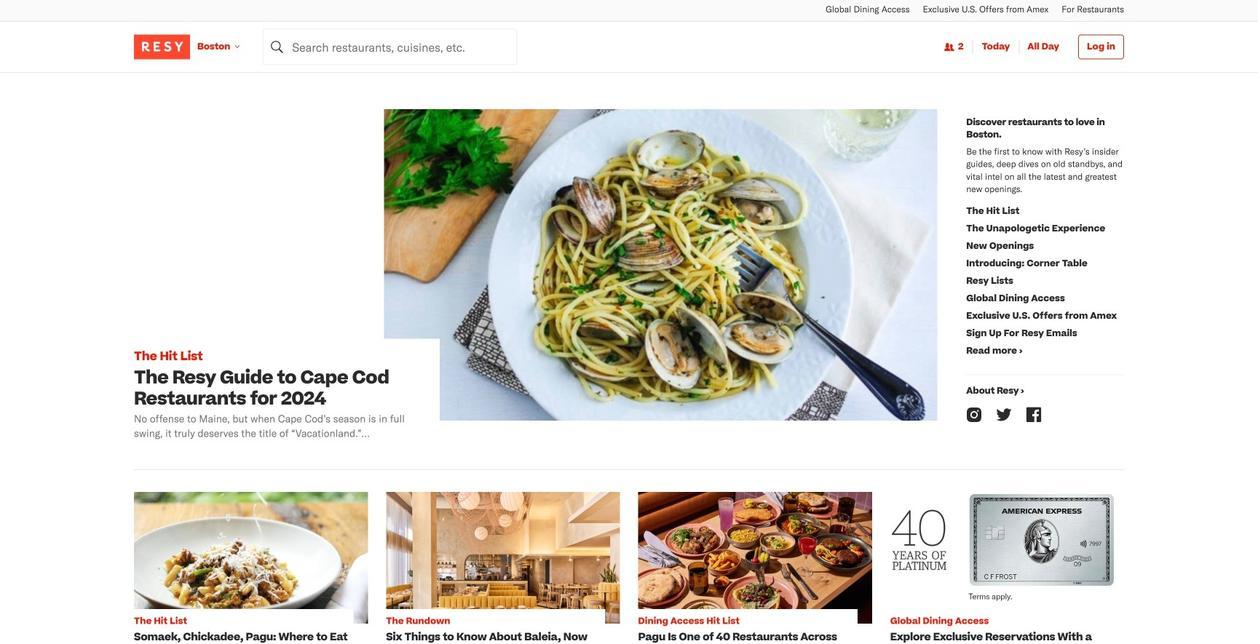Task type: locate. For each thing, give the bounding box(es) containing it.
Search restaurants, cuisines, etc. text field
[[262, 29, 517, 65]]

resy blog content element
[[134, 73, 1124, 645]]

None field
[[262, 29, 517, 65]]



Task type: vqa. For each thing, say whether or not it's contained in the screenshot.
June 23, 2024. Has event. icon
no



Task type: describe. For each thing, give the bounding box(es) containing it.
about resy, statistics, and social media links element
[[959, 109, 1124, 448]]

no offense to maine, but when cape cod's season is in full swing, it truly deserves the title of "vacationland."&hellip; element
[[134, 412, 429, 441]]

the resy guide to cape cod restaurants for 2024 - no offense to maine, but when cape cod's season is in full swing, it truly deserves the title of "vacationland."&hellip; element
[[134, 109, 959, 448]]



